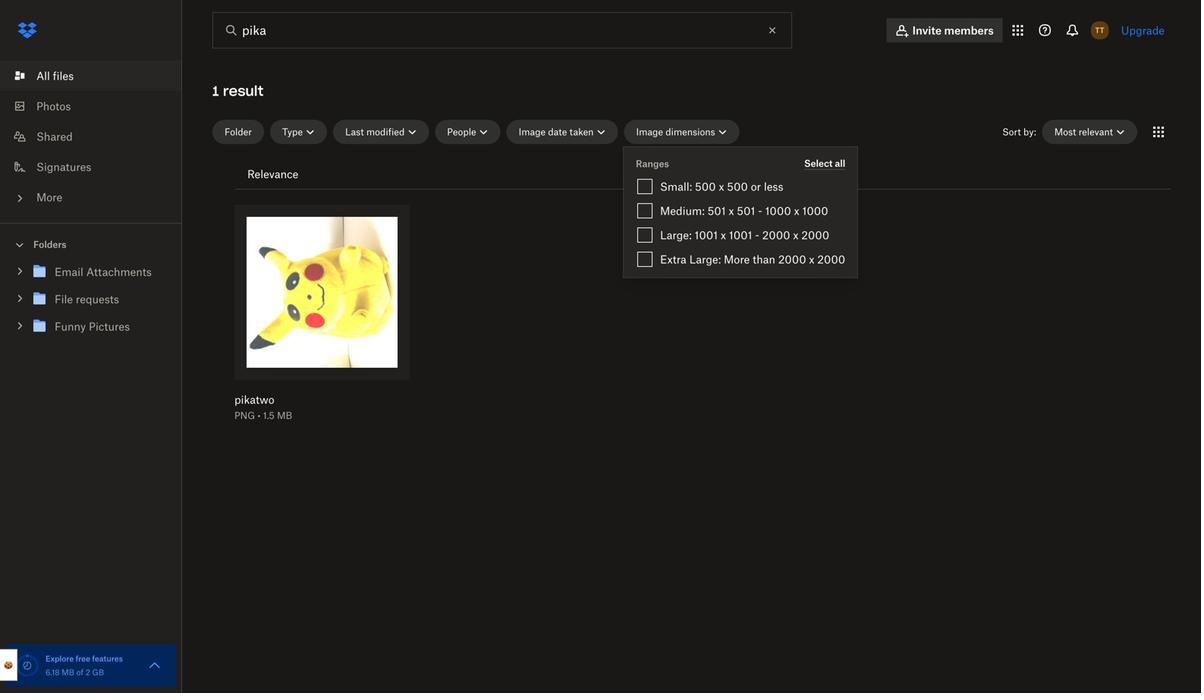 Task type: vqa. For each thing, say whether or not it's contained in the screenshot.
the bottom Large:
yes



Task type: describe. For each thing, give the bounding box(es) containing it.
small:
[[660, 180, 693, 193]]

list containing all files
[[0, 52, 182, 223]]

more image
[[12, 191, 27, 206]]

all files list item
[[0, 61, 182, 91]]

1 500 from the left
[[695, 180, 716, 193]]

mb for pikatwo
[[277, 410, 292, 422]]

explore free features 6.18 mb of 2 gb
[[46, 655, 123, 678]]

pikatwo
[[235, 394, 275, 407]]

Search in folder "Dropbox" text field
[[242, 21, 761, 39]]

image dimensions button
[[624, 120, 740, 144]]

ranges
[[636, 158, 669, 170]]

upgrade link
[[1122, 24, 1165, 37]]

shared link
[[12, 121, 182, 152]]

1 1001 from the left
[[695, 229, 718, 242]]

file, pikatwo.png row
[[229, 205, 410, 432]]

explore
[[46, 655, 74, 664]]

- for 501
[[759, 205, 763, 218]]

large: inside checkbox item
[[660, 229, 692, 242]]

by:
[[1024, 126, 1037, 138]]

medium: 501 x 501 - 1000 x 1000 checkbox item
[[624, 199, 858, 223]]

folders
[[33, 239, 66, 251]]

result
[[223, 82, 264, 100]]

2 1000 from the left
[[803, 205, 829, 218]]

large: inside checkbox item
[[690, 253, 721, 266]]

folders button
[[0, 233, 182, 255]]

sort by:
[[1003, 126, 1037, 138]]

small: 500 x 500 or less
[[660, 180, 784, 193]]

2
[[86, 668, 90, 678]]

small: 500 x 500 or less checkbox item
[[624, 175, 858, 199]]

all files
[[36, 69, 74, 82]]

0 horizontal spatial more
[[36, 191, 62, 204]]

signatures
[[36, 161, 91, 173]]

all
[[835, 158, 846, 169]]

png
[[235, 410, 255, 422]]

1 result
[[213, 82, 264, 100]]

quota usage element
[[15, 654, 39, 679]]

free
[[76, 655, 90, 664]]

medium:
[[660, 205, 705, 218]]

or
[[751, 180, 761, 193]]

photos link
[[12, 91, 182, 121]]

x inside "checkbox item"
[[719, 180, 725, 193]]



Task type: locate. For each thing, give the bounding box(es) containing it.
1 horizontal spatial 1000
[[803, 205, 829, 218]]

large: 1001 x 1001 - 2000 x 2000 checkbox item
[[624, 223, 858, 247]]

1001 down medium:
[[695, 229, 718, 242]]

folder button
[[213, 120, 264, 144]]

6.18
[[46, 668, 60, 678]]

image dimensions
[[637, 126, 716, 138]]

501 up large: 1001 x 1001 - 2000 x 2000
[[737, 205, 756, 218]]

features
[[92, 655, 123, 664]]

-
[[759, 205, 763, 218], [756, 229, 760, 242]]

pikatwo png • 1.5 mb
[[235, 394, 292, 422]]

people
[[447, 126, 476, 138]]

dimensions
[[666, 126, 716, 138]]

group
[[0, 255, 182, 352]]

folder
[[225, 126, 252, 138]]

0 horizontal spatial 1000
[[766, 205, 792, 218]]

less
[[764, 180, 784, 193]]

more right more icon
[[36, 191, 62, 204]]

1 501 from the left
[[708, 205, 726, 218]]

0 vertical spatial more
[[36, 191, 62, 204]]

menu containing small: 500 x 500 or less
[[624, 147, 858, 278]]

mb
[[277, 410, 292, 422], [62, 668, 74, 678]]

0 vertical spatial -
[[759, 205, 763, 218]]

- down or
[[759, 205, 763, 218]]

1000
[[766, 205, 792, 218], [803, 205, 829, 218]]

1001 down medium: 501 x 501 - 1000 x 1000 checkbox item at the top of page
[[729, 229, 753, 242]]

more down large: 1001 x 1001 - 2000 x 2000 checkbox item
[[724, 253, 750, 266]]

extra large: more than 2000 x 2000
[[660, 253, 846, 266]]

image
[[637, 126, 663, 138]]

500 right 'small:'
[[695, 180, 716, 193]]

- inside checkbox item
[[756, 229, 760, 242]]

list
[[0, 52, 182, 223]]

- inside checkbox item
[[759, 205, 763, 218]]

- for 1001
[[756, 229, 760, 242]]

1
[[213, 82, 219, 100]]

1 horizontal spatial 1001
[[729, 229, 753, 242]]

of
[[76, 668, 83, 678]]

extra
[[660, 253, 687, 266]]

1 vertical spatial -
[[756, 229, 760, 242]]

2 1001 from the left
[[729, 229, 753, 242]]

more
[[36, 191, 62, 204], [724, 253, 750, 266]]

menu
[[624, 147, 858, 278]]

all files link
[[12, 61, 182, 91]]

select all
[[805, 158, 846, 169]]

0 horizontal spatial 1001
[[695, 229, 718, 242]]

large: 1001 x 1001 - 2000 x 2000
[[660, 229, 830, 242]]

1 horizontal spatial more
[[724, 253, 750, 266]]

mb for explore
[[62, 668, 74, 678]]

1 horizontal spatial 501
[[737, 205, 756, 218]]

shared
[[36, 130, 73, 143]]

500 left or
[[728, 180, 748, 193]]

2 501 from the left
[[737, 205, 756, 218]]

1 horizontal spatial 500
[[728, 180, 748, 193]]

1001
[[695, 229, 718, 242], [729, 229, 753, 242]]

sort
[[1003, 126, 1022, 138]]

pikatwo button
[[235, 393, 370, 407]]

large: up extra
[[660, 229, 692, 242]]

501 down small: 500 x 500 or less
[[708, 205, 726, 218]]

0 vertical spatial large:
[[660, 229, 692, 242]]

1000 down less
[[766, 205, 792, 218]]

mb left of
[[62, 668, 74, 678]]

extra large: more than 2000 x 2000 checkbox item
[[624, 247, 858, 272]]

1 vertical spatial mb
[[62, 668, 74, 678]]

1.5
[[263, 410, 275, 422]]

•
[[258, 410, 261, 422]]

large:
[[660, 229, 692, 242], [690, 253, 721, 266]]

1 vertical spatial more
[[724, 253, 750, 266]]

more inside checkbox item
[[724, 253, 750, 266]]

select all button
[[805, 158, 846, 170]]

photos
[[36, 100, 71, 113]]

- up extra large: more than 2000 x 2000
[[756, 229, 760, 242]]

1 1000 from the left
[[766, 205, 792, 218]]

501
[[708, 205, 726, 218], [737, 205, 756, 218]]

people button
[[435, 120, 501, 144]]

medium: 501 x 501 - 1000 x 1000
[[660, 205, 829, 218]]

mb right 1.5
[[277, 410, 292, 422]]

0 vertical spatial mb
[[277, 410, 292, 422]]

dropbox image
[[12, 15, 43, 46]]

mb inside pikatwo png • 1.5 mb
[[277, 410, 292, 422]]

2000
[[763, 229, 791, 242], [802, 229, 830, 242], [779, 253, 807, 266], [818, 253, 846, 266]]

mb inside explore free features 6.18 mb of 2 gb
[[62, 668, 74, 678]]

than
[[753, 253, 776, 266]]

x
[[719, 180, 725, 193], [729, 205, 735, 218], [794, 205, 800, 218], [721, 229, 727, 242], [794, 229, 799, 242], [810, 253, 815, 266]]

1 horizontal spatial mb
[[277, 410, 292, 422]]

upgrade
[[1122, 24, 1165, 37]]

0 horizontal spatial 501
[[708, 205, 726, 218]]

1 vertical spatial large:
[[690, 253, 721, 266]]

gb
[[92, 668, 104, 678]]

select
[[805, 158, 833, 169]]

2 500 from the left
[[728, 180, 748, 193]]

signatures link
[[12, 152, 182, 182]]

large: right extra
[[690, 253, 721, 266]]

500
[[695, 180, 716, 193], [728, 180, 748, 193]]

all
[[36, 69, 50, 82]]

0 horizontal spatial mb
[[62, 668, 74, 678]]

1000 down select
[[803, 205, 829, 218]]

0 horizontal spatial 500
[[695, 180, 716, 193]]

relevance
[[247, 168, 299, 181]]

files
[[53, 69, 74, 82]]



